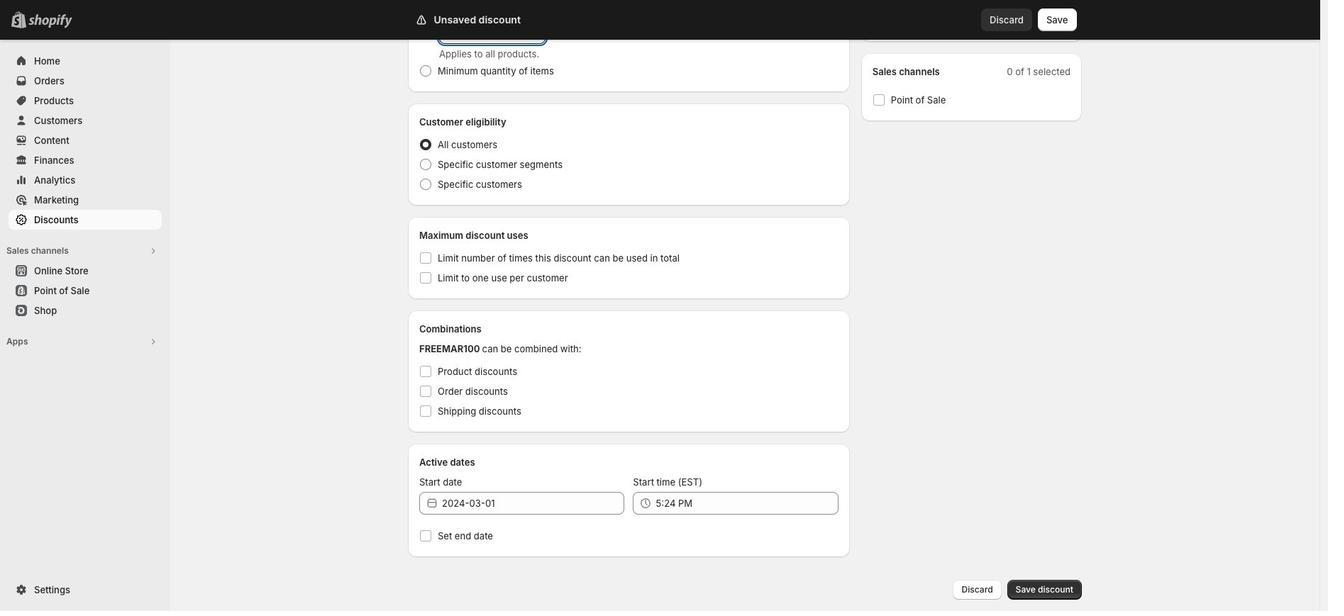 Task type: describe. For each thing, give the bounding box(es) containing it.
0.00 text field
[[458, 21, 546, 44]]



Task type: locate. For each thing, give the bounding box(es) containing it.
Enter time text field
[[656, 492, 838, 515]]

shopify image
[[28, 14, 72, 28]]

YYYY-MM-DD text field
[[442, 492, 625, 515]]



Task type: vqa. For each thing, say whether or not it's contained in the screenshot.
"January"
no



